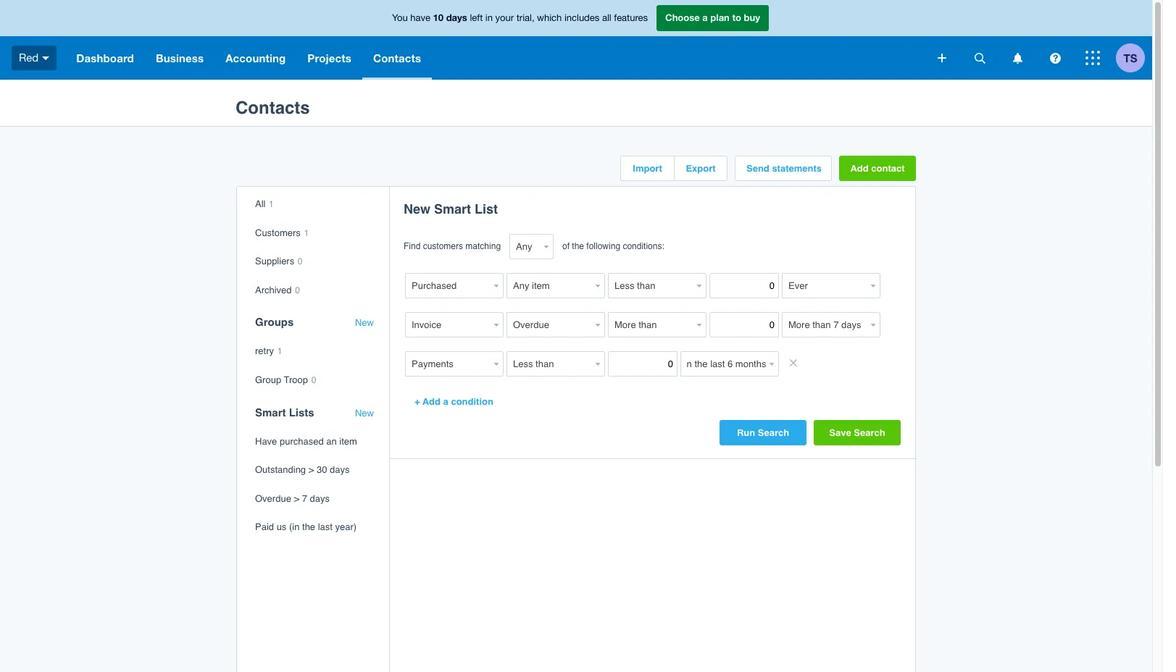 Task type: describe. For each thing, give the bounding box(es) containing it.
choose a plan to buy
[[665, 12, 760, 23]]

banner containing ts
[[0, 0, 1153, 80]]

to
[[732, 12, 742, 23]]

+ add a condition
[[415, 397, 494, 407]]

days for 7
[[310, 493, 330, 504]]

purchased
[[280, 436, 324, 447]]

7
[[302, 493, 307, 504]]

ts
[[1124, 51, 1138, 64]]

paid
[[255, 522, 274, 533]]

suppliers
[[255, 256, 294, 267]]

choose
[[665, 12, 700, 23]]

customers
[[423, 241, 463, 252]]

features
[[614, 13, 648, 23]]

in
[[486, 13, 493, 23]]

import button
[[621, 157, 674, 180]]

contact
[[872, 163, 905, 174]]

0 horizontal spatial smart
[[255, 406, 286, 419]]

1 vertical spatial contacts
[[236, 98, 310, 118]]

save search
[[830, 428, 886, 439]]

all 1
[[255, 199, 274, 209]]

save search button
[[814, 420, 901, 446]]

all
[[602, 13, 612, 23]]

you have 10 days left in your trial, which includes all features
[[392, 12, 648, 23]]

accounting
[[226, 51, 286, 65]]

1 for all
[[304, 228, 309, 238]]

dashboard link
[[65, 36, 145, 80]]

run search button
[[720, 420, 807, 446]]

outstanding
[[255, 465, 306, 476]]

new smart list
[[404, 202, 498, 217]]

add contact
[[851, 163, 905, 174]]

suppliers 0
[[255, 256, 303, 267]]

accounting button
[[215, 36, 297, 80]]

paid us (in the last year)
[[255, 522, 357, 533]]

1 horizontal spatial svg image
[[1086, 51, 1100, 65]]

new link for smart lists
[[355, 408, 374, 419]]

have purchased an item
[[255, 436, 357, 447]]

(in
[[289, 522, 300, 533]]

1 vertical spatial the
[[302, 522, 315, 533]]

dashboard
[[76, 51, 134, 65]]

projects
[[308, 51, 352, 65]]

group
[[255, 375, 281, 386]]

includes
[[565, 13, 600, 23]]

archived 0
[[255, 285, 300, 296]]

groups
[[255, 316, 294, 329]]

all
[[255, 199, 266, 209]]

smart lists
[[255, 406, 314, 419]]

matching
[[466, 241, 501, 252]]

last
[[318, 522, 333, 533]]

of
[[563, 241, 570, 252]]

send statements
[[747, 163, 822, 174]]

item
[[340, 436, 357, 447]]

archived
[[255, 285, 292, 296]]

run search
[[737, 428, 790, 439]]

add inside 'button'
[[423, 397, 441, 407]]

an
[[326, 436, 337, 447]]

overdue
[[255, 493, 291, 504]]

0 vertical spatial a
[[703, 12, 708, 23]]

list
[[475, 202, 498, 217]]

search for run search
[[758, 428, 790, 439]]

you
[[392, 13, 408, 23]]

Outstanding text field
[[507, 312, 592, 338]]

0 inside group troop 0
[[311, 375, 316, 386]]

troop
[[284, 375, 308, 386]]

> for overdue
[[294, 493, 299, 504]]

conditions:
[[623, 241, 665, 252]]

save
[[830, 428, 852, 439]]

customers 1
[[255, 227, 309, 238]]



Task type: vqa. For each thing, say whether or not it's contained in the screenshot.
the Account "text box"
no



Task type: locate. For each thing, give the bounding box(es) containing it.
2 vertical spatial 1
[[277, 347, 282, 357]]

0 horizontal spatial the
[[302, 522, 315, 533]]

find
[[404, 241, 421, 252]]

1 horizontal spatial contacts
[[373, 51, 421, 65]]

smart
[[434, 202, 471, 217], [255, 406, 286, 419]]

search inside 'button'
[[758, 428, 790, 439]]

0 vertical spatial add
[[851, 163, 869, 174]]

0 vertical spatial the
[[572, 241, 584, 252]]

1 vertical spatial add
[[423, 397, 441, 407]]

1 right customers
[[304, 228, 309, 238]]

plan
[[711, 12, 730, 23]]

export button
[[675, 157, 727, 180]]

ts button
[[1116, 36, 1153, 80]]

lists
[[289, 406, 314, 419]]

days right 7
[[310, 493, 330, 504]]

0 vertical spatial new
[[404, 202, 431, 217]]

1 horizontal spatial a
[[703, 12, 708, 23]]

0 horizontal spatial svg image
[[938, 54, 947, 62]]

retry
[[255, 346, 274, 357]]

2 vertical spatial days
[[310, 493, 330, 504]]

1 new link from the top
[[355, 318, 374, 329]]

2 vertical spatial new
[[355, 408, 374, 419]]

business
[[156, 51, 204, 65]]

days right 30
[[330, 465, 350, 476]]

your
[[496, 13, 514, 23]]

new for new link associated with smart lists
[[355, 408, 374, 419]]

days for 30
[[330, 465, 350, 476]]

0 vertical spatial smart
[[434, 202, 471, 217]]

the right of
[[572, 241, 584, 252]]

find customers matching
[[404, 241, 501, 252]]

0 vertical spatial new link
[[355, 318, 374, 329]]

0 vertical spatial 1
[[269, 199, 274, 209]]

2 new link from the top
[[355, 408, 374, 419]]

year)
[[335, 522, 357, 533]]

0 horizontal spatial a
[[443, 397, 449, 407]]

business button
[[145, 36, 215, 80]]

import
[[633, 163, 662, 174]]

None text field
[[608, 273, 694, 299], [782, 273, 868, 299], [405, 312, 491, 338], [405, 352, 491, 377], [507, 352, 592, 377], [681, 352, 766, 377], [608, 273, 694, 299], [782, 273, 868, 299], [405, 312, 491, 338], [405, 352, 491, 377], [507, 352, 592, 377], [681, 352, 766, 377]]

send
[[747, 163, 770, 174]]

0 vertical spatial 0
[[298, 257, 303, 267]]

days for 10
[[446, 12, 467, 23]]

0 horizontal spatial contacts
[[236, 98, 310, 118]]

the right (in
[[302, 522, 315, 533]]

new link
[[355, 318, 374, 329], [355, 408, 374, 419]]

1 horizontal spatial >
[[309, 465, 314, 476]]

of the following conditions:
[[563, 241, 665, 252]]

outstanding > 30 days
[[255, 465, 350, 476]]

svg image
[[975, 53, 985, 63], [1013, 53, 1022, 63], [1050, 53, 1061, 63], [42, 56, 49, 60]]

+ add a condition button
[[404, 389, 504, 415]]

red button
[[0, 36, 65, 80]]

search
[[758, 428, 790, 439], [854, 428, 886, 439]]

1 inside "retry 1"
[[277, 347, 282, 357]]

new
[[404, 202, 431, 217], [355, 318, 374, 329], [355, 408, 374, 419]]

0 for suppliers
[[298, 257, 303, 267]]

search right save
[[854, 428, 886, 439]]

>
[[309, 465, 314, 476], [294, 493, 299, 504]]

days inside banner
[[446, 12, 467, 23]]

add contact button
[[839, 156, 916, 181]]

have
[[411, 13, 431, 23]]

a left condition
[[443, 397, 449, 407]]

0 inside archived 0
[[295, 285, 300, 296]]

the
[[572, 241, 584, 252], [302, 522, 315, 533]]

0 vertical spatial contacts
[[373, 51, 421, 65]]

search inside "button"
[[854, 428, 886, 439]]

1 vertical spatial 1
[[304, 228, 309, 238]]

> left 7
[[294, 493, 299, 504]]

1 right all
[[269, 199, 274, 209]]

0 horizontal spatial >
[[294, 493, 299, 504]]

projects button
[[297, 36, 362, 80]]

a inside 'button'
[[443, 397, 449, 407]]

add left contact
[[851, 163, 869, 174]]

All text field
[[510, 234, 541, 260]]

1 horizontal spatial the
[[572, 241, 584, 252]]

days
[[446, 12, 467, 23], [330, 465, 350, 476], [310, 493, 330, 504]]

us
[[277, 522, 287, 533]]

smart up have
[[255, 406, 286, 419]]

customers
[[255, 227, 301, 238]]

statements
[[772, 163, 822, 174]]

new for groups's new link
[[355, 318, 374, 329]]

0
[[298, 257, 303, 267], [295, 285, 300, 296], [311, 375, 316, 386]]

1 horizontal spatial search
[[854, 428, 886, 439]]

which
[[537, 13, 562, 23]]

search right run at the bottom of page
[[758, 428, 790, 439]]

group troop 0
[[255, 375, 316, 386]]

days right 10
[[446, 12, 467, 23]]

1 horizontal spatial add
[[851, 163, 869, 174]]

new link for groups
[[355, 318, 374, 329]]

a
[[703, 12, 708, 23], [443, 397, 449, 407]]

0 vertical spatial days
[[446, 12, 467, 23]]

1 inside customers 1
[[304, 228, 309, 238]]

+
[[415, 397, 420, 407]]

overdue > 7 days
[[255, 493, 330, 504]]

contacts inside "contacts" popup button
[[373, 51, 421, 65]]

1 search from the left
[[758, 428, 790, 439]]

2 search from the left
[[854, 428, 886, 439]]

1 vertical spatial 0
[[295, 285, 300, 296]]

new for new smart list
[[404, 202, 431, 217]]

1 vertical spatial >
[[294, 493, 299, 504]]

export
[[686, 163, 716, 174]]

a left plan
[[703, 12, 708, 23]]

buy
[[744, 12, 760, 23]]

1 vertical spatial smart
[[255, 406, 286, 419]]

1 vertical spatial new
[[355, 318, 374, 329]]

0 vertical spatial >
[[309, 465, 314, 476]]

condition
[[451, 397, 494, 407]]

search for save search
[[854, 428, 886, 439]]

contacts
[[373, 51, 421, 65], [236, 98, 310, 118]]

contacts down you
[[373, 51, 421, 65]]

smart left list
[[434, 202, 471, 217]]

contacts down 'accounting' dropdown button
[[236, 98, 310, 118]]

0 for archived
[[295, 285, 300, 296]]

1 right retry
[[277, 347, 282, 357]]

red
[[19, 51, 39, 64]]

add
[[851, 163, 869, 174], [423, 397, 441, 407]]

banner
[[0, 0, 1153, 80]]

1 inside all 1
[[269, 199, 274, 209]]

0 right the archived
[[295, 285, 300, 296]]

2 horizontal spatial 1
[[304, 228, 309, 238]]

0 inside suppliers 0
[[298, 257, 303, 267]]

0 horizontal spatial add
[[423, 397, 441, 407]]

left
[[470, 13, 483, 23]]

1 horizontal spatial smart
[[434, 202, 471, 217]]

0 right troop
[[311, 375, 316, 386]]

1 vertical spatial days
[[330, 465, 350, 476]]

1 vertical spatial a
[[443, 397, 449, 407]]

30
[[317, 465, 327, 476]]

2 vertical spatial 0
[[311, 375, 316, 386]]

0 horizontal spatial search
[[758, 428, 790, 439]]

have
[[255, 436, 277, 447]]

run
[[737, 428, 755, 439]]

None text field
[[405, 273, 491, 299], [507, 273, 592, 299], [710, 273, 779, 299], [608, 312, 694, 338], [710, 312, 779, 338], [782, 312, 868, 338], [608, 352, 678, 377], [405, 273, 491, 299], [507, 273, 592, 299], [710, 273, 779, 299], [608, 312, 694, 338], [710, 312, 779, 338], [782, 312, 868, 338], [608, 352, 678, 377]]

1 for groups
[[277, 347, 282, 357]]

trial,
[[517, 13, 535, 23]]

0 horizontal spatial 1
[[269, 199, 274, 209]]

> left 30
[[309, 465, 314, 476]]

0 right suppliers
[[298, 257, 303, 267]]

10
[[433, 12, 444, 23]]

1 horizontal spatial 1
[[277, 347, 282, 357]]

send statements button
[[736, 157, 831, 180]]

1 vertical spatial new link
[[355, 408, 374, 419]]

add right +
[[423, 397, 441, 407]]

svg image inside red popup button
[[42, 56, 49, 60]]

following
[[587, 241, 621, 252]]

svg image
[[1086, 51, 1100, 65], [938, 54, 947, 62]]

retry 1
[[255, 346, 282, 357]]

add inside button
[[851, 163, 869, 174]]

contacts button
[[362, 36, 432, 80]]

> for outstanding
[[309, 465, 314, 476]]



